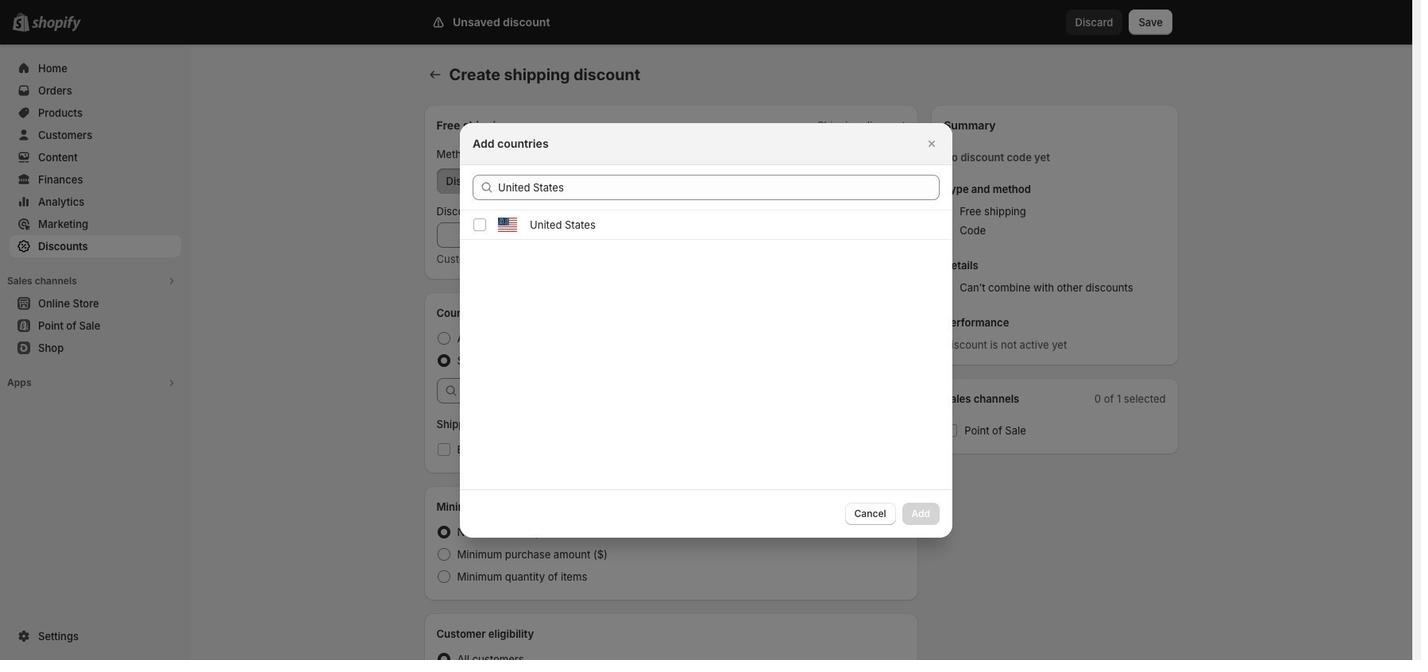 Task type: locate. For each thing, give the bounding box(es) containing it.
dialog
[[0, 123, 1413, 538]]



Task type: vqa. For each thing, say whether or not it's contained in the screenshot.
 text box
no



Task type: describe. For each thing, give the bounding box(es) containing it.
Search countries text field
[[498, 174, 940, 200]]

shopify image
[[32, 16, 81, 32]]



